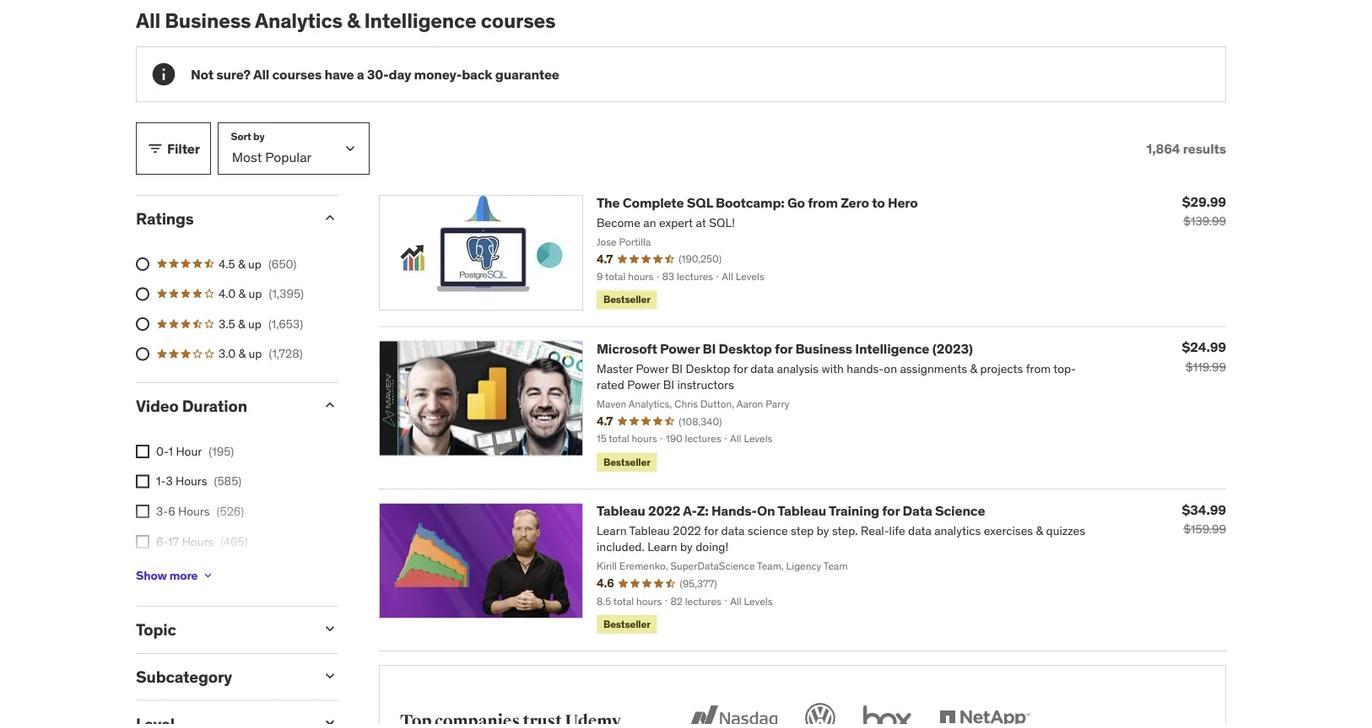 Task type: locate. For each thing, give the bounding box(es) containing it.
back
[[462, 65, 493, 83]]

0-1 hour (195)
[[156, 444, 234, 459]]

xsmall image for 0-
[[136, 445, 149, 458]]

business right the desktop
[[796, 340, 853, 357]]

$24.99 $119.99
[[1183, 339, 1227, 375]]

desktop
[[719, 340, 772, 357]]

1 small image from the top
[[322, 209, 339, 226]]

data
[[903, 502, 933, 519]]

small image
[[322, 209, 339, 226], [322, 668, 339, 685], [322, 715, 339, 724]]

17+
[[156, 564, 175, 579]]

to
[[872, 194, 885, 212]]

small image inside the filter button
[[147, 140, 164, 157]]

hours for 1-3 hours
[[176, 474, 207, 489]]

3 up from the top
[[248, 316, 262, 331]]

& for 4.5 & up (650)
[[238, 256, 245, 271]]

3
[[166, 474, 173, 489]]

small image for ratings
[[322, 209, 339, 226]]

xsmall image left the 6- at the bottom left
[[136, 535, 149, 549]]

1 xsmall image from the top
[[136, 445, 149, 458]]

sql
[[687, 194, 713, 212]]

ratings button
[[136, 209, 308, 229]]

(1,653)
[[268, 316, 303, 331]]

0 horizontal spatial all
[[136, 8, 161, 33]]

xsmall image left '1-'
[[136, 475, 149, 489]]

xsmall image
[[136, 445, 149, 458], [136, 475, 149, 489], [136, 505, 149, 519], [136, 535, 149, 549]]

courses up 'guarantee'
[[481, 8, 556, 33]]

day
[[389, 65, 411, 83]]

power
[[660, 340, 700, 357]]

tableau right on
[[778, 502, 827, 519]]

3.5 & up (1,653)
[[219, 316, 303, 331]]

& right 4.5
[[238, 256, 245, 271]]

& for 3.0 & up (1,728)
[[239, 346, 246, 361]]

guarantee
[[496, 65, 560, 83]]

xsmall image left 3-
[[136, 505, 149, 519]]

box image
[[860, 700, 916, 724]]

up right the 4.0 on the left top of page
[[249, 286, 262, 301]]

up left '(650)'
[[248, 256, 262, 271]]

1 tableau from the left
[[597, 502, 646, 519]]

ratings
[[136, 209, 194, 229]]

1 horizontal spatial all
[[253, 65, 269, 83]]

have
[[325, 65, 354, 83]]

for
[[775, 340, 793, 357], [883, 502, 900, 519]]

&
[[347, 8, 360, 33], [238, 256, 245, 271], [239, 286, 246, 301], [238, 316, 245, 331], [239, 346, 246, 361]]

3 xsmall image from the top
[[136, 505, 149, 519]]

2 xsmall image from the top
[[136, 475, 149, 489]]

1 vertical spatial for
[[883, 502, 900, 519]]

hands-
[[712, 502, 757, 519]]

filter button
[[136, 122, 211, 175]]

video duration
[[136, 396, 247, 416]]

intelligence left (2023)
[[856, 340, 930, 357]]

more
[[169, 568, 198, 583]]

tableau
[[597, 502, 646, 519], [778, 502, 827, 519]]

nasdaq image
[[685, 700, 782, 724]]

1 horizontal spatial for
[[883, 502, 900, 519]]

1
[[168, 444, 173, 459]]

all
[[136, 8, 161, 33], [253, 65, 269, 83]]

courses
[[481, 8, 556, 33], [272, 65, 322, 83]]

up for 3.0 & up
[[249, 346, 262, 361]]

1 vertical spatial courses
[[272, 65, 322, 83]]

(195)
[[209, 444, 234, 459]]

& right 3.5 on the left top of page
[[238, 316, 245, 331]]

$139.99
[[1184, 214, 1227, 229]]

business up not on the top of page
[[165, 8, 251, 33]]

filter
[[167, 140, 200, 157]]

2 tableau from the left
[[778, 502, 827, 519]]

0 vertical spatial courses
[[481, 8, 556, 33]]

1 horizontal spatial business
[[796, 340, 853, 357]]

(585)
[[214, 474, 242, 489]]

3-
[[156, 504, 168, 519]]

0 vertical spatial small image
[[147, 140, 164, 157]]

1 vertical spatial business
[[796, 340, 853, 357]]

1 up from the top
[[248, 256, 262, 271]]

& for 4.0 & up (1,395)
[[239, 286, 246, 301]]

4.5 & up (650)
[[219, 256, 297, 271]]

business
[[165, 8, 251, 33], [796, 340, 853, 357]]

(1,728)
[[269, 346, 303, 361]]

1,864 results status
[[1147, 140, 1227, 157]]

0 horizontal spatial intelligence
[[364, 8, 477, 33]]

0 horizontal spatial business
[[165, 8, 251, 33]]

4.5
[[219, 256, 235, 271]]

for right the desktop
[[775, 340, 793, 357]]

(526)
[[217, 504, 244, 519]]

$159.99
[[1184, 522, 1227, 537]]

small image for video duration
[[322, 397, 339, 414]]

science
[[935, 502, 986, 519]]

xsmall image left the 0-
[[136, 445, 149, 458]]

0 vertical spatial for
[[775, 340, 793, 357]]

topic button
[[136, 620, 308, 640]]

tableau left 2022
[[597, 502, 646, 519]]

3.0
[[219, 346, 236, 361]]

tableau 2022 a-z: hands-on tableau training for data science link
[[597, 502, 986, 519]]

0 horizontal spatial for
[[775, 340, 793, 357]]

2 vertical spatial small image
[[322, 715, 339, 724]]

small image
[[147, 140, 164, 157], [322, 397, 339, 414], [322, 621, 339, 637]]

results
[[1184, 140, 1227, 157]]

1 horizontal spatial courses
[[481, 8, 556, 33]]

up right 3.0
[[249, 346, 262, 361]]

bootcamp:
[[716, 194, 785, 212]]

courses left have
[[272, 65, 322, 83]]

on
[[757, 502, 775, 519]]

intelligence up money- in the top of the page
[[364, 8, 477, 33]]

$34.99 $159.99
[[1183, 501, 1227, 537]]

hours for 6-17 hours
[[182, 534, 214, 549]]

sure?
[[216, 65, 251, 83]]

for left data
[[883, 502, 900, 519]]

30-
[[367, 65, 389, 83]]

2 vertical spatial small image
[[322, 621, 339, 637]]

& right the 4.0 on the left top of page
[[239, 286, 246, 301]]

the complete sql bootcamp: go from zero to hero
[[597, 194, 918, 212]]

4.0 & up (1,395)
[[219, 286, 304, 301]]

1-
[[156, 474, 166, 489]]

$119.99
[[1186, 359, 1227, 375]]

0 vertical spatial small image
[[322, 209, 339, 226]]

& right 3.0
[[239, 346, 246, 361]]

small image for topic
[[322, 621, 339, 637]]

2 small image from the top
[[322, 668, 339, 685]]

0 vertical spatial intelligence
[[364, 8, 477, 33]]

tableau 2022 a-z: hands-on tableau training for data science
[[597, 502, 986, 519]]

4 up from the top
[[249, 346, 262, 361]]

1 horizontal spatial tableau
[[778, 502, 827, 519]]

17
[[168, 534, 179, 549]]

intelligence
[[364, 8, 477, 33], [856, 340, 930, 357]]

1 vertical spatial small image
[[322, 668, 339, 685]]

up
[[248, 256, 262, 271], [249, 286, 262, 301], [248, 316, 262, 331], [249, 346, 262, 361]]

zero
[[841, 194, 870, 212]]

0 horizontal spatial courses
[[272, 65, 322, 83]]

0 horizontal spatial tableau
[[597, 502, 646, 519]]

1 vertical spatial small image
[[322, 397, 339, 414]]

hero
[[888, 194, 918, 212]]

4 xsmall image from the top
[[136, 535, 149, 549]]

1 horizontal spatial intelligence
[[856, 340, 930, 357]]

up right 3.5 on the left top of page
[[248, 316, 262, 331]]

xsmall image for 1-
[[136, 475, 149, 489]]

hours
[[176, 474, 207, 489], [178, 504, 210, 519], [182, 534, 214, 549], [178, 564, 209, 579]]

microsoft
[[597, 340, 657, 357]]

(650)
[[268, 256, 297, 271]]

2 up from the top
[[249, 286, 262, 301]]



Task type: vqa. For each thing, say whether or not it's contained in the screenshot.
1st medium icon from the top
no



Task type: describe. For each thing, give the bounding box(es) containing it.
$29.99 $139.99
[[1183, 193, 1227, 229]]

& for 3.5 & up (1,653)
[[238, 316, 245, 331]]

money-
[[414, 65, 462, 83]]

a-
[[683, 502, 697, 519]]

analytics
[[255, 8, 343, 33]]

xsmall image
[[201, 569, 215, 583]]

1 vertical spatial intelligence
[[856, 340, 930, 357]]

not sure? all courses have a 30-day money-back guarantee
[[191, 65, 560, 83]]

netapp image
[[936, 700, 1033, 724]]

a
[[357, 65, 364, 83]]

0 vertical spatial all
[[136, 8, 161, 33]]

all business analytics & intelligence courses
[[136, 8, 556, 33]]

volkswagen image
[[802, 700, 839, 724]]

z:
[[697, 502, 709, 519]]

microsoft power bi desktop for business intelligence (2023)
[[597, 340, 973, 357]]

training
[[829, 502, 880, 519]]

not
[[191, 65, 214, 83]]

from
[[808, 194, 838, 212]]

up for 4.5 & up
[[248, 256, 262, 271]]

6
[[168, 504, 175, 519]]

& up a in the top of the page
[[347, 8, 360, 33]]

bi
[[703, 340, 716, 357]]

0-
[[156, 444, 168, 459]]

complete
[[623, 194, 684, 212]]

duration
[[182, 396, 247, 416]]

(465)
[[221, 534, 248, 549]]

3.5
[[219, 316, 235, 331]]

17+ hours
[[156, 564, 209, 579]]

up for 3.5 & up
[[248, 316, 262, 331]]

4.0
[[219, 286, 236, 301]]

hours for 3-6 hours
[[178, 504, 210, 519]]

1,864 results
[[1147, 140, 1227, 157]]

3.0 & up (1,728)
[[219, 346, 303, 361]]

video
[[136, 396, 179, 416]]

(1,395)
[[269, 286, 304, 301]]

show
[[136, 568, 167, 583]]

up for 4.0 & up
[[249, 286, 262, 301]]

0 vertical spatial business
[[165, 8, 251, 33]]

video duration button
[[136, 396, 308, 416]]

small image for subcategory
[[322, 668, 339, 685]]

hour
[[176, 444, 202, 459]]

xsmall image for 3-
[[136, 505, 149, 519]]

xsmall image for 6-
[[136, 535, 149, 549]]

6-
[[156, 534, 168, 549]]

(2023)
[[933, 340, 973, 357]]

show more
[[136, 568, 198, 583]]

6-17 hours (465)
[[156, 534, 248, 549]]

subcategory
[[136, 667, 232, 687]]

3 small image from the top
[[322, 715, 339, 724]]

$24.99
[[1183, 339, 1227, 356]]

1,864
[[1147, 140, 1181, 157]]

1 vertical spatial all
[[253, 65, 269, 83]]

microsoft power bi desktop for business intelligence (2023) link
[[597, 340, 973, 357]]

the
[[597, 194, 620, 212]]

1-3 hours (585)
[[156, 474, 242, 489]]

show more button
[[136, 559, 215, 593]]

3-6 hours (526)
[[156, 504, 244, 519]]

the complete sql bootcamp: go from zero to hero link
[[597, 194, 918, 212]]

$29.99
[[1183, 193, 1227, 210]]

2022
[[649, 502, 681, 519]]

topic
[[136, 620, 176, 640]]

subcategory button
[[136, 667, 308, 687]]

go
[[788, 194, 805, 212]]

$34.99
[[1183, 501, 1227, 518]]



